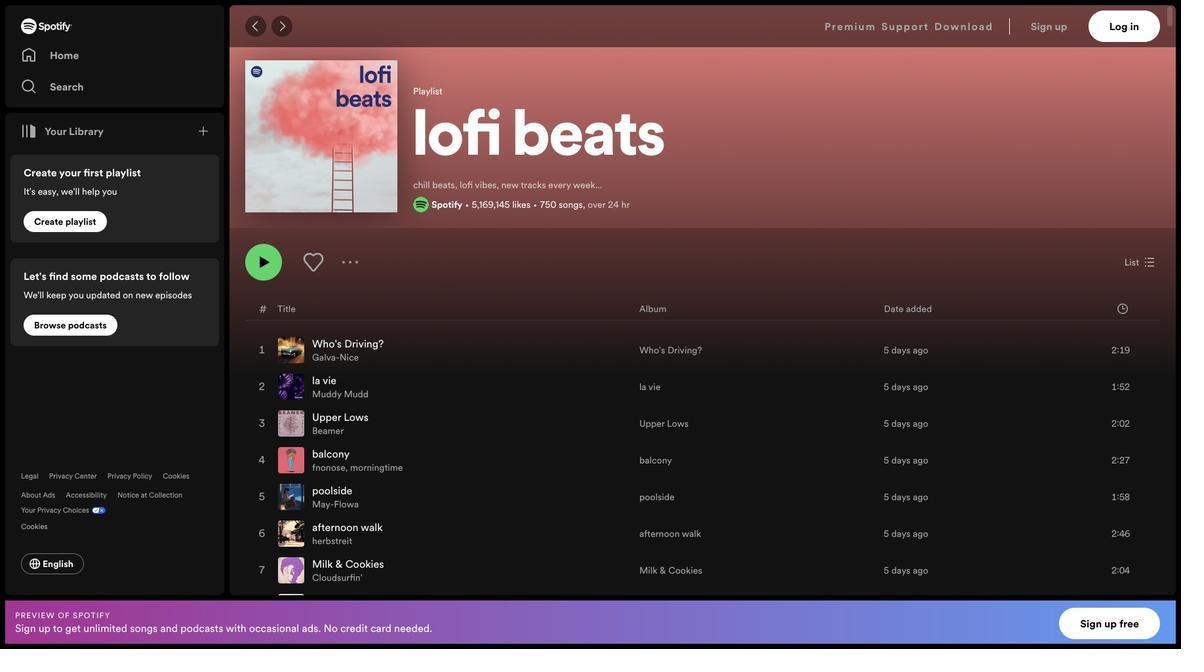 Task type: locate. For each thing, give the bounding box(es) containing it.
days for upper lows
[[891, 417, 911, 430]]

balcony link down the beamer link
[[312, 447, 350, 461]]

to inside let's find some podcasts to follow we'll keep you updated on new episodes
[[146, 269, 156, 283]]

, inside balcony fnonose , morningtime
[[345, 461, 348, 474]]

balcony link down the upper lows
[[639, 454, 672, 467]]

0 horizontal spatial spotify image
[[21, 18, 72, 34]]

0 horizontal spatial cookies link
[[21, 518, 58, 533]]

0 vertical spatial ,
[[583, 198, 585, 211]]

6 days from the top
[[891, 527, 911, 540]]

balcony for balcony fnonose , morningtime
[[312, 447, 350, 461]]

spotify image up the home
[[21, 18, 72, 34]]

walk inside afternoon walk herbstreit
[[361, 520, 383, 534]]

0 horizontal spatial new
[[136, 289, 153, 302]]

0 horizontal spatial who's driving? link
[[312, 336, 384, 351]]

3 days from the top
[[891, 417, 911, 430]]

preview of spotify sign up to get unlimited songs and podcasts with occasional ads. no credit card needed.
[[15, 610, 432, 635]]

chill beats, lofi vibes, new tracks every week...
[[413, 178, 602, 191]]

afternoon walk link down flowa
[[312, 520, 383, 534]]

1 days from the top
[[891, 344, 911, 357]]

1 vertical spatial cookies link
[[21, 518, 58, 533]]

you for first
[[102, 185, 117, 198]]

la down galva-
[[312, 373, 320, 388]]

to left get
[[53, 621, 63, 635]]

2 5 days ago from the top
[[884, 380, 928, 393]]

up left the of
[[38, 621, 51, 635]]

1 horizontal spatial who's
[[639, 344, 665, 357]]

sign inside button
[[1031, 19, 1052, 33]]

lows for upper lows beamer
[[344, 410, 369, 424]]

la up the upper lows
[[639, 380, 646, 393]]

walk up milk & cookies
[[682, 527, 701, 540]]

ago for poolside
[[913, 491, 928, 504]]

balcony fnonose , morningtime
[[312, 447, 403, 474]]

2 horizontal spatial up
[[1104, 616, 1117, 631]]

4 5 days ago from the top
[[884, 454, 928, 467]]

duration element
[[1117, 303, 1128, 314]]

you right help
[[102, 185, 117, 198]]

0 horizontal spatial songs
[[130, 621, 158, 635]]

balcony down the beamer link
[[312, 447, 350, 461]]

who's up la vie muddy mudd
[[312, 336, 342, 351]]

days for la vie
[[891, 380, 911, 393]]

added
[[906, 302, 932, 315]]

2:19 cell
[[1070, 332, 1148, 368]]

0 horizontal spatial poolside link
[[312, 483, 352, 498]]

songs left and
[[130, 621, 158, 635]]

1 5 from the top
[[884, 344, 889, 357]]

mudd
[[344, 388, 369, 401]]

0 vertical spatial spotify image
[[21, 18, 72, 34]]

podcasts
[[100, 269, 144, 283], [68, 319, 107, 332], [180, 621, 223, 635]]

vie inside la vie muddy mudd
[[323, 373, 336, 388]]

search link
[[21, 73, 209, 100]]

afternoon
[[312, 520, 358, 534], [639, 527, 680, 540]]

morningtime
[[350, 461, 403, 474]]

0 horizontal spatial poolside
[[312, 483, 352, 498]]

cookies down your privacy choices button
[[21, 522, 48, 532]]

poolside for poolside
[[639, 491, 675, 504]]

4 ago from the top
[[913, 454, 928, 467]]

& down afternoon walk
[[660, 564, 666, 577]]

6 ago from the top
[[913, 527, 928, 540]]

to
[[146, 269, 156, 283], [53, 621, 63, 635]]

days for balcony
[[891, 454, 911, 467]]

7 5 days ago from the top
[[884, 564, 928, 577]]

afternoon inside afternoon walk herbstreit
[[312, 520, 358, 534]]

& inside milk & cookies cloudsurfin'
[[335, 557, 343, 571]]

0 horizontal spatial la vie link
[[312, 373, 336, 388]]

5 5 days ago from the top
[[884, 491, 928, 504]]

la inside la vie muddy mudd
[[312, 373, 320, 388]]

1 horizontal spatial balcony link
[[639, 454, 672, 467]]

spotify image down chill
[[413, 197, 429, 212]]

poolside down fnonose
[[312, 483, 352, 498]]

1 5 days ago from the top
[[884, 344, 928, 357]]

privacy
[[49, 472, 73, 481], [107, 472, 131, 481], [37, 506, 61, 515]]

driving? right galva-
[[344, 336, 384, 351]]

new right on
[[136, 289, 153, 302]]

6 5 days ago from the top
[[884, 527, 928, 540]]

podcasts up on
[[100, 269, 144, 283]]

with
[[226, 621, 246, 635]]

search
[[50, 79, 84, 94]]

2 horizontal spatial sign
[[1080, 616, 1102, 631]]

you inside create your first playlist it's easy, we'll help you
[[102, 185, 117, 198]]

poolside
[[312, 483, 352, 498], [639, 491, 675, 504]]

privacy for privacy center
[[49, 472, 73, 481]]

log in button
[[1088, 10, 1160, 42]]

1 vertical spatial songs
[[130, 621, 158, 635]]

cell
[[257, 590, 268, 625], [639, 590, 873, 625], [884, 590, 1059, 625], [1070, 590, 1148, 625]]

keep
[[46, 289, 66, 302]]

milk & cookies link
[[312, 557, 384, 571], [639, 564, 702, 577]]

milk down afternoon walk
[[639, 564, 657, 577]]

1 horizontal spatial songs
[[559, 198, 583, 211]]

& down herbstreit
[[335, 557, 343, 571]]

0 horizontal spatial to
[[53, 621, 63, 635]]

driving? inside who's driving? galva-nice
[[344, 336, 384, 351]]

episodes
[[155, 289, 192, 302]]

1 vertical spatial create
[[34, 215, 63, 228]]

balcony
[[312, 447, 350, 461], [639, 454, 672, 467]]

5 for afternoon walk
[[884, 527, 889, 540]]

poolside inside poolside may-flowa
[[312, 483, 352, 498]]

1 horizontal spatial poolside link
[[639, 491, 675, 504]]

0 horizontal spatial vie
[[323, 373, 336, 388]]

2 ago from the top
[[913, 380, 928, 393]]

spotify right the of
[[73, 610, 111, 621]]

5 days ago for upper lows
[[884, 417, 928, 430]]

who's driving? link up la vie muddy mudd
[[312, 336, 384, 351]]

upper down muddy
[[312, 410, 341, 424]]

1 vertical spatial podcasts
[[68, 319, 107, 332]]

who's driving? link
[[312, 336, 384, 351], [639, 344, 702, 357]]

create inside create your first playlist it's easy, we'll help you
[[24, 165, 57, 180]]

occasional
[[249, 621, 299, 635]]

1 horizontal spatial la
[[639, 380, 646, 393]]

0 horizontal spatial balcony link
[[312, 447, 350, 461]]

milk down herbstreit link
[[312, 557, 333, 571]]

upper lows link down la vie
[[639, 417, 689, 430]]

collection
[[149, 491, 182, 500]]

up inside the preview of spotify sign up to get unlimited songs and podcasts with occasional ads. no credit card needed.
[[38, 621, 51, 635]]

5 days ago for balcony
[[884, 454, 928, 467]]

upper for upper lows
[[639, 417, 665, 430]]

1 horizontal spatial afternoon
[[639, 527, 680, 540]]

podcasts right and
[[180, 621, 223, 635]]

List button
[[1119, 252, 1160, 273]]

your for your library
[[45, 124, 66, 138]]

create playlist
[[34, 215, 96, 228]]

poolside link up afternoon walk
[[639, 491, 675, 504]]

ago for who's driving?
[[913, 344, 928, 357]]

3 5 from the top
[[884, 417, 889, 430]]

privacy policy link
[[107, 472, 152, 481]]

create
[[24, 165, 57, 180], [34, 215, 63, 228]]

who's up la vie
[[639, 344, 665, 357]]

, for balcony
[[345, 461, 348, 474]]

days for who's driving?
[[891, 344, 911, 357]]

1 vertical spatial spotify
[[73, 610, 111, 621]]

afternoon walk link up milk & cookies
[[639, 527, 701, 540]]

lofi left vibes,
[[460, 178, 473, 191]]

1 horizontal spatial who's driving? link
[[639, 344, 702, 357]]

0 horizontal spatial ,
[[345, 461, 348, 474]]

privacy for privacy policy
[[107, 472, 131, 481]]

flowa
[[334, 498, 359, 511]]

week...
[[573, 178, 602, 191]]

may-
[[312, 498, 334, 511]]

1 horizontal spatial to
[[146, 269, 156, 283]]

playlist inside create your first playlist it's easy, we'll help you
[[106, 165, 141, 180]]

muddy
[[312, 388, 342, 401]]

it's
[[24, 185, 36, 198]]

every
[[548, 178, 571, 191]]

lows for upper lows
[[667, 417, 689, 430]]

support button
[[881, 10, 929, 42]]

2 days from the top
[[891, 380, 911, 393]]

new
[[501, 178, 519, 191], [136, 289, 153, 302]]

4 days from the top
[[891, 454, 911, 467]]

,
[[583, 198, 585, 211], [345, 461, 348, 474]]

2 vertical spatial podcasts
[[180, 621, 223, 635]]

1 horizontal spatial walk
[[682, 527, 701, 540]]

lofi up beats, on the left top of page
[[413, 108, 502, 171]]

songs down every
[[559, 198, 583, 211]]

you inside let's find some podcasts to follow we'll keep you updated on new episodes
[[69, 289, 84, 302]]

1 horizontal spatial spotify image
[[413, 197, 429, 212]]

1 vertical spatial your
[[21, 506, 35, 515]]

privacy up notice
[[107, 472, 131, 481]]

1 horizontal spatial your
[[45, 124, 66, 138]]

upper lows beamer
[[312, 410, 369, 437]]

5 days from the top
[[891, 491, 911, 504]]

1 horizontal spatial vie
[[648, 380, 661, 393]]

5 for who's driving?
[[884, 344, 889, 357]]

playlist inside button
[[65, 215, 96, 228]]

1 horizontal spatial up
[[1055, 19, 1067, 33]]

3 ago from the top
[[913, 417, 928, 430]]

beamer link
[[312, 424, 344, 437]]

credit
[[340, 621, 368, 635]]

privacy down ads
[[37, 506, 61, 515]]

0 vertical spatial to
[[146, 269, 156, 283]]

0 vertical spatial playlist
[[106, 165, 141, 180]]

driving? for who's driving?
[[668, 344, 702, 357]]

5 ago from the top
[[913, 491, 928, 504]]

0 horizontal spatial your
[[21, 506, 35, 515]]

your inside your library button
[[45, 124, 66, 138]]

0 horizontal spatial la
[[312, 373, 320, 388]]

0 horizontal spatial afternoon
[[312, 520, 358, 534]]

1 horizontal spatial ,
[[583, 198, 585, 211]]

1 horizontal spatial you
[[102, 185, 117, 198]]

1 vertical spatial ,
[[345, 461, 348, 474]]

7 5 from the top
[[884, 564, 889, 577]]

sign
[[1031, 19, 1052, 33], [1080, 616, 1102, 631], [15, 621, 36, 635]]

create up easy,
[[24, 165, 57, 180]]

list
[[1124, 256, 1139, 269]]

balcony for balcony
[[639, 454, 672, 467]]

0 vertical spatial spotify
[[432, 198, 462, 211]]

spotify down beats, on the left top of page
[[432, 198, 462, 211]]

6 5 from the top
[[884, 527, 889, 540]]

1 vertical spatial new
[[136, 289, 153, 302]]

0 vertical spatial cookies link
[[163, 472, 189, 481]]

upper down la vie
[[639, 417, 665, 430]]

0 vertical spatial podcasts
[[100, 269, 144, 283]]

4 cell from the left
[[1070, 590, 1148, 625]]

lows inside the upper lows beamer
[[344, 410, 369, 424]]

& for milk & cookies cloudsurfin'
[[335, 557, 343, 571]]

1 horizontal spatial upper
[[639, 417, 665, 430]]

0 horizontal spatial upper lows link
[[312, 410, 369, 424]]

4 5 from the top
[[884, 454, 889, 467]]

your down about
[[21, 506, 35, 515]]

vie down galva-
[[323, 373, 336, 388]]

to left the "follow"
[[146, 269, 156, 283]]

up inside button
[[1055, 19, 1067, 33]]

0 vertical spatial songs
[[559, 198, 583, 211]]

you
[[102, 185, 117, 198], [69, 289, 84, 302]]

who's inside who's driving? galva-nice
[[312, 336, 342, 351]]

0 horizontal spatial driving?
[[344, 336, 384, 351]]

2 5 from the top
[[884, 380, 889, 393]]

1 horizontal spatial sign
[[1031, 19, 1052, 33]]

about ads link
[[21, 491, 55, 500]]

create for playlist
[[34, 215, 63, 228]]

playlist right first at the left top of the page
[[106, 165, 141, 180]]

beamer
[[312, 424, 344, 437]]

1 vertical spatial to
[[53, 621, 63, 635]]

0 vertical spatial you
[[102, 185, 117, 198]]

your library
[[45, 124, 104, 138]]

1 vertical spatial playlist
[[65, 215, 96, 228]]

sign inside the preview of spotify sign up to get unlimited songs and podcasts with occasional ads. no credit card needed.
[[15, 621, 36, 635]]

milk inside milk & cookies cloudsurfin'
[[312, 557, 333, 571]]

lofi beats image
[[245, 60, 397, 212]]

1 vertical spatial spotify image
[[413, 197, 429, 212]]

who's driving? link up la vie
[[639, 344, 702, 357]]

you right keep
[[69, 289, 84, 302]]

create down easy,
[[34, 215, 63, 228]]

privacy up ads
[[49, 472, 73, 481]]

first
[[83, 165, 103, 180]]

1 horizontal spatial new
[[501, 178, 519, 191]]

1 horizontal spatial poolside
[[639, 491, 675, 504]]

0 horizontal spatial walk
[[361, 520, 383, 534]]

5 5 from the top
[[884, 491, 889, 504]]

go back image
[[251, 21, 261, 31]]

5 for la vie
[[884, 380, 889, 393]]

playlist down help
[[65, 215, 96, 228]]

cookies up collection
[[163, 472, 189, 481]]

1 ago from the top
[[913, 344, 928, 357]]

beats,
[[432, 178, 457, 191]]

podcasts down updated
[[68, 319, 107, 332]]

1 horizontal spatial &
[[660, 564, 666, 577]]

poolside link down fnonose
[[312, 483, 352, 498]]

0 horizontal spatial playlist
[[65, 215, 96, 228]]

your library button
[[16, 118, 109, 144]]

upper
[[312, 410, 341, 424], [639, 417, 665, 430]]

follow
[[159, 269, 190, 283]]

0 horizontal spatial milk & cookies link
[[312, 557, 384, 571]]

sign inside "button"
[[1080, 616, 1102, 631]]

date
[[884, 302, 904, 315]]

vie for la vie muddy mudd
[[323, 373, 336, 388]]

driving?
[[344, 336, 384, 351], [668, 344, 702, 357]]

0 horizontal spatial &
[[335, 557, 343, 571]]

0 vertical spatial create
[[24, 165, 57, 180]]

, left morningtime link
[[345, 461, 348, 474]]

up left free
[[1104, 616, 1117, 631]]

2:02
[[1112, 417, 1130, 430]]

walk
[[361, 520, 383, 534], [682, 527, 701, 540]]

5 days ago for afternoon walk
[[884, 527, 928, 540]]

7 days from the top
[[891, 564, 911, 577]]

afternoon down may-flowa link
[[312, 520, 358, 534]]

balcony down the upper lows
[[639, 454, 672, 467]]

afternoon up milk & cookies
[[639, 527, 680, 540]]

driving? down the # row
[[668, 344, 702, 357]]

cookies link down your privacy choices
[[21, 518, 58, 533]]

la for la vie
[[639, 380, 646, 393]]

walk right herbstreit link
[[361, 520, 383, 534]]

0 horizontal spatial lows
[[344, 410, 369, 424]]

create inside button
[[34, 215, 63, 228]]

notice
[[117, 491, 139, 500]]

0 horizontal spatial upper
[[312, 410, 341, 424]]

cookies down afternoon walk
[[668, 564, 702, 577]]

premium button
[[824, 10, 876, 42]]

1 horizontal spatial milk & cookies link
[[639, 564, 702, 577]]

center
[[74, 472, 97, 481]]

0 horizontal spatial up
[[38, 621, 51, 635]]

upper lows link down muddy mudd link
[[312, 410, 369, 424]]

your privacy choices button
[[21, 506, 89, 515]]

driving? for who's driving? galva-nice
[[344, 336, 384, 351]]

0 horizontal spatial balcony
[[312, 447, 350, 461]]

sign for sign up free
[[1080, 616, 1102, 631]]

poolside up afternoon walk
[[639, 491, 675, 504]]

1 horizontal spatial balcony
[[639, 454, 672, 467]]

1 vertical spatial you
[[69, 289, 84, 302]]

your for your privacy choices
[[21, 506, 35, 515]]

your left library in the left of the page
[[45, 124, 66, 138]]

legal
[[21, 472, 39, 481]]

1 horizontal spatial milk
[[639, 564, 657, 577]]

0 horizontal spatial spotify
[[73, 610, 111, 621]]

morningtime link
[[350, 461, 403, 474]]

milk & cookies link down herbstreit
[[312, 557, 384, 571]]

cloudsurfin'
[[312, 571, 362, 584]]

0 horizontal spatial you
[[69, 289, 84, 302]]

vie up the upper lows
[[648, 380, 661, 393]]

free
[[1119, 616, 1139, 631]]

1 horizontal spatial driving?
[[668, 344, 702, 357]]

upper inside the upper lows beamer
[[312, 410, 341, 424]]

cookies link up collection
[[163, 472, 189, 481]]

you for some
[[69, 289, 84, 302]]

24
[[608, 198, 619, 211]]

cookies down afternoon walk herbstreit
[[345, 557, 384, 571]]

your
[[59, 165, 81, 180]]

la vie link down galva-
[[312, 373, 336, 388]]

up inside "button"
[[1104, 616, 1117, 631]]

la vie
[[639, 380, 661, 393]]

spotify image
[[21, 18, 72, 34], [413, 197, 429, 212]]

home link
[[21, 42, 209, 68]]

3 5 days ago from the top
[[884, 417, 928, 430]]

create your first playlist it's easy, we'll help you
[[24, 165, 141, 198]]

1 horizontal spatial cookies link
[[163, 472, 189, 481]]

, left over
[[583, 198, 585, 211]]

0 horizontal spatial who's
[[312, 336, 342, 351]]

milk & cookies link down afternoon walk
[[639, 564, 702, 577]]

days for afternoon walk
[[891, 527, 911, 540]]

new up the 5,169,145 likes
[[501, 178, 519, 191]]

1 horizontal spatial playlist
[[106, 165, 141, 180]]

balcony inside balcony fnonose , morningtime
[[312, 447, 350, 461]]

1 horizontal spatial lows
[[667, 417, 689, 430]]

sign up button
[[1025, 10, 1088, 42]]

0 horizontal spatial sign
[[15, 621, 36, 635]]

main element
[[5, 5, 224, 595]]

0 vertical spatial your
[[45, 124, 66, 138]]

ago for balcony
[[913, 454, 928, 467]]

up left "log"
[[1055, 19, 1067, 33]]

create for your
[[24, 165, 57, 180]]

la vie link up the upper lows
[[639, 380, 661, 393]]

days for poolside
[[891, 491, 911, 504]]

spotify link
[[432, 198, 462, 211]]

7 ago from the top
[[913, 564, 928, 577]]

0 horizontal spatial milk
[[312, 557, 333, 571]]



Task type: describe. For each thing, give the bounding box(es) containing it.
muddy mudd link
[[312, 388, 369, 401]]

milk for milk & cookies
[[639, 564, 657, 577]]

title
[[277, 302, 296, 315]]

lofi beats grid
[[230, 296, 1175, 649]]

ago for upper lows
[[913, 417, 928, 430]]

summer
[[312, 593, 351, 608]]

vibes,
[[475, 178, 499, 191]]

to inside the preview of spotify sign up to get unlimited songs and podcasts with occasional ads. no credit card needed.
[[53, 621, 63, 635]]

milk & cookies cell
[[278, 553, 629, 588]]

fnonose link
[[312, 461, 345, 474]]

up for sign up
[[1055, 19, 1067, 33]]

milk & cookies link inside milk & cookies cell
[[312, 557, 384, 571]]

go forward image
[[277, 21, 287, 31]]

browse podcasts link
[[24, 315, 117, 336]]

0 horizontal spatial afternoon walk link
[[312, 520, 383, 534]]

galva-nice link
[[312, 351, 359, 364]]

days for milk & cookies
[[891, 564, 911, 577]]

poolside for poolside may-flowa
[[312, 483, 352, 498]]

la vie muddy mudd
[[312, 373, 369, 401]]

#
[[259, 301, 267, 316]]

california consumer privacy act (ccpa) opt-out icon image
[[89, 506, 106, 518]]

in
[[1130, 19, 1139, 33]]

we'll
[[24, 289, 44, 302]]

0 vertical spatial lofi
[[413, 108, 502, 171]]

2:04
[[1112, 564, 1130, 577]]

no
[[324, 621, 338, 635]]

may-flowa link
[[312, 498, 359, 511]]

poolside cell
[[278, 479, 629, 515]]

easy,
[[38, 185, 59, 198]]

1 horizontal spatial spotify
[[432, 198, 462, 211]]

nice
[[339, 351, 359, 364]]

we'll
[[61, 185, 80, 198]]

milk & cookies cloudsurfin'
[[312, 557, 384, 584]]

date added
[[884, 302, 932, 315]]

2 cell from the left
[[639, 590, 873, 625]]

sign up free
[[1080, 616, 1139, 631]]

2:46
[[1112, 527, 1130, 540]]

1 cell from the left
[[257, 590, 268, 625]]

who's for who's driving?
[[639, 344, 665, 357]]

let's
[[24, 269, 47, 283]]

who's driving? cell
[[278, 332, 629, 368]]

1:52
[[1112, 380, 1130, 393]]

# column header
[[259, 297, 267, 320]]

up for sign up free
[[1104, 616, 1117, 631]]

lofi beats
[[413, 108, 665, 171]]

about ads
[[21, 491, 55, 500]]

and
[[160, 621, 178, 635]]

browse podcasts
[[34, 319, 107, 332]]

milk for milk & cookies cloudsurfin'
[[312, 557, 333, 571]]

rain
[[354, 593, 374, 608]]

walk for afternoon walk
[[682, 527, 701, 540]]

750 songs , over 24 hr
[[540, 198, 630, 211]]

1:58
[[1112, 491, 1130, 504]]

log
[[1109, 19, 1128, 33]]

5 days ago for poolside
[[884, 491, 928, 504]]

cookies inside milk & cookies cloudsurfin'
[[345, 557, 384, 571]]

premium support download
[[824, 19, 993, 33]]

find
[[49, 269, 68, 283]]

your privacy choices
[[21, 506, 89, 515]]

spotify image inside main element
[[21, 18, 72, 34]]

0 vertical spatial new
[[501, 178, 519, 191]]

1 horizontal spatial upper lows link
[[639, 417, 689, 430]]

upper lows cell
[[278, 406, 629, 441]]

of
[[58, 610, 70, 621]]

walk for afternoon walk herbstreit
[[361, 520, 383, 534]]

3 cell from the left
[[884, 590, 1059, 625]]

& for milk & cookies
[[660, 564, 666, 577]]

vie for la vie
[[648, 380, 661, 393]]

log in
[[1109, 19, 1139, 33]]

top bar and user menu element
[[230, 5, 1176, 47]]

, for 750
[[583, 198, 585, 211]]

notice at collection
[[117, 491, 182, 500]]

ago for afternoon walk
[[913, 527, 928, 540]]

# row
[[246, 297, 1159, 321]]

create playlist button
[[24, 211, 107, 232]]

summer rain link
[[312, 593, 374, 608]]

new inside let's find some podcasts to follow we'll keep you updated on new episodes
[[136, 289, 153, 302]]

2:19
[[1112, 344, 1130, 357]]

at
[[141, 491, 147, 500]]

ago for la vie
[[913, 380, 928, 393]]

summer rain
[[312, 593, 374, 608]]

fnonose
[[312, 461, 345, 474]]

5 days ago for la vie
[[884, 380, 928, 393]]

afternoon walk cell
[[278, 516, 629, 552]]

ago for milk & cookies
[[913, 564, 928, 577]]

milk & cookies
[[639, 564, 702, 577]]

5 for poolside
[[884, 491, 889, 504]]

afternoon walk herbstreit
[[312, 520, 383, 548]]

privacy policy
[[107, 472, 152, 481]]

herbstreit link
[[312, 534, 352, 548]]

help
[[82, 185, 100, 198]]

updated
[[86, 289, 120, 302]]

5 for upper lows
[[884, 417, 889, 430]]

sign up
[[1031, 19, 1067, 33]]

spotify inside the preview of spotify sign up to get unlimited songs and podcasts with occasional ads. no credit card needed.
[[73, 610, 111, 621]]

la vie link inside the la vie cell
[[312, 373, 336, 388]]

privacy center link
[[49, 472, 97, 481]]

balcony cell
[[278, 443, 629, 478]]

1 horizontal spatial la vie link
[[639, 380, 661, 393]]

sign for sign up
[[1031, 19, 1052, 33]]

1 vertical spatial lofi
[[460, 178, 473, 191]]

who's driving? link inside who's driving? cell
[[312, 336, 384, 351]]

who's driving? galva-nice
[[312, 336, 384, 364]]

la for la vie muddy mudd
[[312, 373, 320, 388]]

unlimited
[[83, 621, 127, 635]]

duration image
[[1117, 303, 1128, 314]]

some
[[71, 269, 97, 283]]

afternoon for afternoon walk
[[639, 527, 680, 540]]

policy
[[133, 472, 152, 481]]

5 days ago for milk & cookies
[[884, 564, 928, 577]]

afternoon for afternoon walk herbstreit
[[312, 520, 358, 534]]

la vie cell
[[278, 369, 629, 405]]

needed.
[[394, 621, 432, 635]]

ads.
[[302, 621, 321, 635]]

likes
[[512, 198, 531, 211]]

herbstreit
[[312, 534, 352, 548]]

750
[[540, 198, 556, 211]]

playlist
[[413, 84, 442, 98]]

podcasts inside the preview of spotify sign up to get unlimited songs and podcasts with occasional ads. no credit card needed.
[[180, 621, 223, 635]]

tracks
[[521, 178, 546, 191]]

1 horizontal spatial afternoon walk link
[[639, 527, 701, 540]]

upper for upper lows beamer
[[312, 410, 341, 424]]

upper lows
[[639, 417, 689, 430]]

accessibility link
[[66, 491, 107, 500]]

get
[[65, 621, 81, 635]]

ads
[[43, 491, 55, 500]]

cloudsurfin' link
[[312, 571, 362, 584]]

5 for milk & cookies
[[884, 564, 889, 577]]

who's for who's driving? galva-nice
[[312, 336, 342, 351]]

5 for balcony
[[884, 454, 889, 467]]

beats
[[513, 108, 665, 171]]

support
[[881, 19, 929, 33]]

afternoon walk
[[639, 527, 701, 540]]

chill
[[413, 178, 430, 191]]

privacy center
[[49, 472, 97, 481]]

library
[[69, 124, 104, 138]]

songs inside the preview of spotify sign up to get unlimited songs and podcasts with occasional ads. no credit card needed.
[[130, 621, 158, 635]]

podcasts inside let's find some podcasts to follow we'll keep you updated on new episodes
[[100, 269, 144, 283]]

5 days ago for who's driving?
[[884, 344, 928, 357]]



Task type: vqa. For each thing, say whether or not it's contained in the screenshot.


